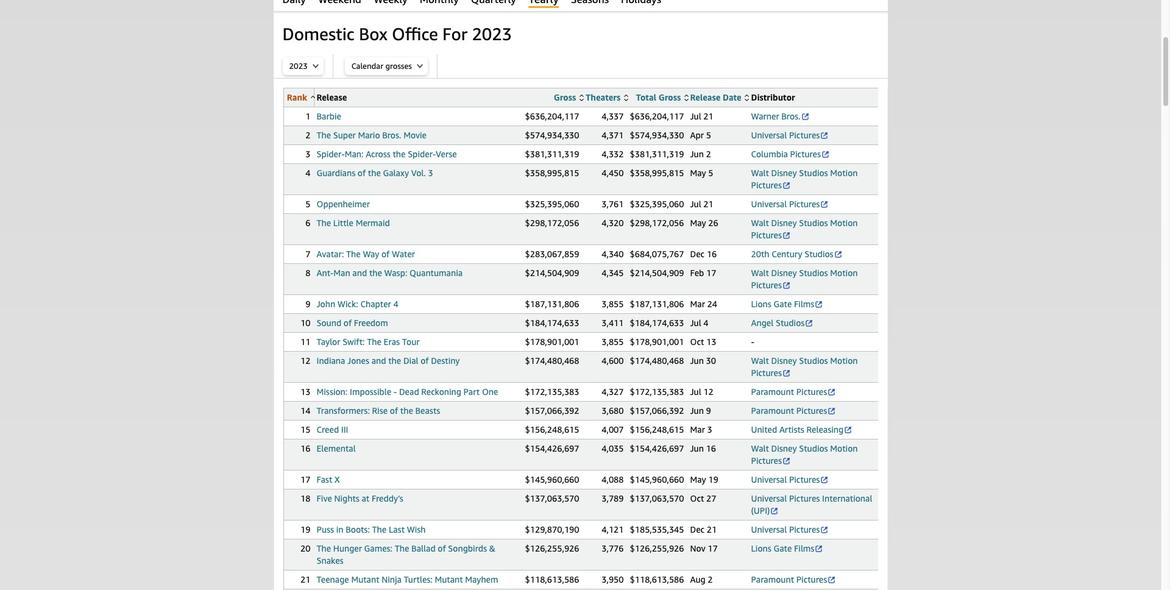 Task type: locate. For each thing, give the bounding box(es) containing it.
0 horizontal spatial 4
[[306, 168, 311, 178]]

universal for $574,934,330 apr 5
[[751, 130, 787, 140]]

1 films from the top
[[794, 299, 815, 309]]

4 right chapter
[[393, 299, 398, 309]]

5 right the apr
[[706, 130, 711, 140]]

0 vertical spatial paramount pictures link
[[751, 386, 836, 397]]

jul up the apr
[[690, 111, 701, 121]]

$574,934,330 for $574,934,330
[[525, 130, 579, 140]]

walt disney studios motion pictures link down columbia pictures link
[[751, 168, 858, 190]]

$118,613,586 aug 2
[[630, 574, 713, 585]]

$214,504,909 for $214,504,909
[[525, 268, 579, 278]]

0 horizontal spatial $325,395,060
[[525, 199, 579, 209]]

may up $137,063,570 oct 27
[[690, 474, 706, 485]]

1 horizontal spatial spider-
[[408, 149, 436, 159]]

1 horizontal spatial release
[[690, 92, 721, 102]]

0 horizontal spatial and
[[353, 268, 367, 278]]

3 paramount from the top
[[751, 574, 794, 585]]

$325,395,060 for $325,395,060 jul 21
[[630, 199, 684, 209]]

2 universal pictures link from the top
[[751, 199, 829, 209]]

2 $574,934,330 from the left
[[630, 130, 684, 140]]

16 for $154,426,697
[[706, 443, 716, 453]]

9 down the $172,135,383 jul 12
[[706, 405, 711, 416]]

2 gate from the top
[[774, 543, 792, 553]]

gross left the theaters
[[554, 92, 576, 102]]

$156,248,615 left 4,007
[[525, 424, 579, 435]]

1 walt disney studios motion pictures from the top
[[751, 168, 858, 190]]

2 3,855 from the top
[[602, 336, 624, 347]]

2 up $358,995,815 may 5
[[706, 149, 711, 159]]

$154,426,697 left 4,035
[[525, 443, 579, 453]]

paramount pictures for $172,135,383 jul 12
[[751, 386, 827, 397]]

$574,934,330
[[525, 130, 579, 140], [630, 130, 684, 140]]

universal pictures for $574,934,330 apr 5
[[751, 130, 820, 140]]

1 horizontal spatial mutant
[[435, 574, 463, 585]]

games:
[[364, 543, 393, 553]]

united artists releasing link
[[751, 424, 853, 435]]

of right sound
[[344, 318, 352, 328]]

of inside 20 the hunger games: the ballad of songbirds & snakes
[[438, 543, 446, 553]]

the for wasp:
[[369, 268, 382, 278]]

mission:
[[317, 386, 348, 397]]

5 universal from the top
[[751, 524, 787, 535]]

$184,174,633 for $184,174,633
[[525, 318, 579, 328]]

1 horizontal spatial $126,255,926
[[630, 543, 684, 553]]

2 $214,504,909 from the left
[[630, 268, 684, 278]]

2 vertical spatial 17
[[708, 543, 718, 553]]

jul up $298,172,056 may 26
[[690, 199, 701, 209]]

1 vertical spatial bros.
[[382, 130, 401, 140]]

$137,063,570
[[525, 493, 579, 503], [630, 493, 684, 503]]

$172,135,383 up $157,066,392 jun 9
[[630, 386, 684, 397]]

release for release
[[317, 92, 347, 102]]

$636,204,117 for $636,204,117 jul 21
[[630, 111, 684, 121]]

1 vertical spatial gate
[[774, 543, 792, 553]]

1 paramount pictures from the top
[[751, 386, 827, 397]]

1 horizontal spatial bros.
[[782, 111, 801, 121]]

2 release from the left
[[690, 92, 721, 102]]

5 motion from the top
[[830, 443, 858, 453]]

1 universal from the top
[[751, 130, 787, 140]]

nights
[[334, 493, 360, 503]]

2 $156,248,615 from the left
[[630, 424, 684, 435]]

$298,172,056 up $283,067,859
[[525, 218, 579, 228]]

1 vertical spatial dec
[[690, 524, 705, 535]]

1 horizontal spatial gross
[[659, 92, 681, 102]]

$174,480,468 for $174,480,468
[[525, 355, 579, 366]]

1 $174,480,468 from the left
[[525, 355, 579, 366]]

$381,311,319 for $381,311,319
[[525, 149, 579, 159]]

oct for oct 27
[[690, 493, 704, 503]]

3
[[306, 149, 311, 159], [428, 168, 433, 178], [707, 424, 712, 435]]

2 mar from the top
[[690, 424, 705, 435]]

$184,174,633
[[525, 318, 579, 328], [630, 318, 684, 328]]

1 oct from the top
[[690, 336, 704, 347]]

lions gate films link up angel studios link
[[751, 299, 824, 309]]

2 $381,311,319 from the left
[[630, 149, 684, 159]]

3 walt disney studios motion pictures link from the top
[[751, 268, 858, 290]]

calendar
[[351, 61, 383, 71]]

$381,311,319 jun 2
[[630, 149, 711, 159]]

5 oppenheimer
[[306, 199, 370, 209]]

2 $118,613,586 from the left
[[630, 574, 684, 585]]

2 paramount from the top
[[751, 405, 794, 416]]

0 horizontal spatial 9
[[306, 299, 311, 309]]

reckoning
[[421, 386, 461, 397]]

0 horizontal spatial 19
[[301, 524, 311, 535]]

gate for 17
[[774, 543, 792, 553]]

universal pictures up columbia pictures
[[751, 130, 820, 140]]

2 jul from the top
[[690, 199, 701, 209]]

2 dec from the top
[[690, 524, 705, 535]]

mar
[[690, 299, 705, 309], [690, 424, 705, 435]]

lions down (upi)
[[751, 543, 772, 553]]

0 horizontal spatial gross
[[554, 92, 576, 102]]

1 horizontal spatial $154,426,697
[[630, 443, 684, 453]]

1 paramount pictures link from the top
[[751, 386, 836, 397]]

20 the hunger games: the ballad of songbirds & snakes
[[301, 543, 496, 566]]

1 $157,066,392 from the left
[[525, 405, 579, 416]]

0 horizontal spatial dropdown image
[[313, 63, 319, 68]]

universal pictures for $145,960,660 may 19
[[751, 474, 820, 485]]

1 horizontal spatial $214,504,909
[[630, 268, 684, 278]]

wasp:
[[384, 268, 407, 278]]

universal pictures link
[[751, 130, 829, 140], [751, 199, 829, 209], [751, 474, 829, 485], [751, 524, 829, 535]]

0 vertical spatial gate
[[774, 299, 792, 309]]

1 $381,311,319 from the left
[[525, 149, 579, 159]]

$157,066,392 left 3,680
[[525, 405, 579, 416]]

2 $184,174,633 from the left
[[630, 318, 684, 328]]

dec up feb
[[690, 249, 705, 259]]

2 vertical spatial 3
[[707, 424, 712, 435]]

0 horizontal spatial $178,901,001
[[525, 336, 579, 347]]

4 jun from the top
[[690, 443, 704, 453]]

0 vertical spatial films
[[794, 299, 815, 309]]

dropdown image down the domestic
[[313, 63, 319, 68]]

may down $381,311,319 jun 2
[[690, 168, 706, 178]]

bros. right warner
[[782, 111, 801, 121]]

walt down angel
[[751, 355, 769, 366]]

lions for $126,255,926 nov 17
[[751, 543, 772, 553]]

oct
[[690, 336, 704, 347], [690, 493, 704, 503]]

rank link
[[287, 92, 315, 102], [287, 92, 315, 102]]

$154,426,697 down $156,248,615 mar 3
[[630, 443, 684, 453]]

$298,172,056 down $325,395,060 jul 21
[[630, 218, 684, 228]]

9
[[306, 299, 311, 309], [706, 405, 711, 416]]

(upi)
[[751, 505, 770, 516]]

1 horizontal spatial $174,480,468
[[630, 355, 684, 366]]

1 vertical spatial mar
[[690, 424, 705, 435]]

mario
[[358, 130, 380, 140]]

$157,066,392 up $156,248,615 mar 3
[[630, 405, 684, 416]]

4 motion from the top
[[830, 355, 858, 366]]

2023 right for
[[472, 24, 512, 44]]

14
[[301, 405, 311, 416]]

$574,934,330 up $381,311,319 jun 2
[[630, 130, 684, 140]]

$358,995,815 for $358,995,815 may 5
[[630, 168, 684, 178]]

21 down 27
[[707, 524, 717, 535]]

universal for $145,960,660 may 19
[[751, 474, 787, 485]]

17 right nov
[[708, 543, 718, 553]]

$184,174,633 for $184,174,633 jul 4
[[630, 318, 684, 328]]

warner
[[751, 111, 779, 121]]

jun for jun 16
[[690, 443, 704, 453]]

$137,063,570 up $129,870,190
[[525, 493, 579, 503]]

1 vertical spatial paramount pictures
[[751, 405, 827, 416]]

0 horizontal spatial $156,248,615
[[525, 424, 579, 435]]

lions gate films link down (upi)
[[751, 543, 824, 553]]

universal for $325,395,060 jul 21
[[751, 199, 787, 209]]

studios down columbia pictures link
[[799, 168, 828, 178]]

domestic box office for 2023
[[283, 24, 512, 44]]

1 vertical spatial lions gate films link
[[751, 543, 824, 553]]

2 vertical spatial 2
[[708, 574, 713, 585]]

the down the mission: impossible - dead reckoning part one link
[[400, 405, 413, 416]]

0 horizontal spatial $126,255,926
[[525, 543, 579, 553]]

the down way
[[369, 268, 382, 278]]

2023 down the domestic
[[289, 61, 308, 71]]

walt
[[751, 168, 769, 178], [751, 218, 769, 228], [751, 268, 769, 278], [751, 355, 769, 366], [751, 443, 769, 453]]

the down last
[[395, 543, 409, 553]]

5 walt disney studios motion pictures link from the top
[[751, 443, 858, 466]]

0 horizontal spatial spider-
[[317, 149, 345, 159]]

4,320
[[602, 218, 624, 228]]

1 horizontal spatial $381,311,319
[[630, 149, 684, 159]]

0 vertical spatial 2023
[[472, 24, 512, 44]]

studios for $358,995,815 may 5
[[799, 168, 828, 178]]

0 horizontal spatial $145,960,660
[[525, 474, 579, 485]]

disney for 26
[[771, 218, 797, 228]]

2 vertical spatial paramount pictures
[[751, 574, 827, 585]]

12 down 11
[[301, 355, 311, 366]]

1 horizontal spatial 2023
[[472, 24, 512, 44]]

2 walt from the top
[[751, 218, 769, 228]]

1 horizontal spatial dropdown image
[[417, 63, 423, 68]]

may
[[690, 168, 706, 178], [690, 218, 706, 228], [690, 474, 706, 485]]

2 $157,066,392 from the left
[[630, 405, 684, 416]]

19
[[708, 474, 718, 485], [301, 524, 311, 535]]

$172,135,383 jul 12
[[630, 386, 714, 397]]

1 vertical spatial lions
[[751, 543, 772, 553]]

2 $358,995,815 from the left
[[630, 168, 684, 178]]

1 $574,934,330 from the left
[[525, 130, 579, 140]]

$184,174,633 up $178,901,001 oct 13
[[630, 318, 684, 328]]

2 $187,131,806 from the left
[[630, 299, 684, 309]]

4 universal pictures link from the top
[[751, 524, 829, 535]]

1 horizontal spatial $298,172,056
[[630, 218, 684, 228]]

films for 17
[[794, 543, 815, 553]]

paramount pictures for $118,613,586 aug 2
[[751, 574, 827, 585]]

1 $358,995,815 from the left
[[525, 168, 579, 178]]

$298,172,056 for $298,172,056 may 26
[[630, 218, 684, 228]]

1 $325,395,060 from the left
[[525, 199, 579, 209]]

5 walt from the top
[[751, 443, 769, 453]]

universal pictures link down columbia pictures link
[[751, 199, 829, 209]]

walt disney studios motion pictures for $358,995,815 may 5
[[751, 168, 858, 190]]

4,035
[[602, 443, 624, 453]]

$126,255,926 down $185,535,345 at the bottom
[[630, 543, 684, 553]]

2 $137,063,570 from the left
[[630, 493, 684, 503]]

0 vertical spatial 12
[[301, 355, 311, 366]]

19 up 20
[[301, 524, 311, 535]]

21
[[704, 111, 714, 121], [704, 199, 714, 209], [707, 524, 717, 535], [301, 574, 311, 585]]

0 vertical spatial oct
[[690, 336, 704, 347]]

motion for 17
[[830, 268, 858, 278]]

5 up 6
[[306, 199, 311, 209]]

0 horizontal spatial $214,504,909
[[525, 268, 579, 278]]

1 vertical spatial 5
[[708, 168, 713, 178]]

mutant left ninja
[[351, 574, 379, 585]]

paramount for $172,135,383 jul 12
[[751, 386, 794, 397]]

1 $184,174,633 from the left
[[525, 318, 579, 328]]

&
[[489, 543, 496, 553]]

3 down the 1
[[306, 149, 311, 159]]

1 horizontal spatial $636,204,117
[[630, 111, 684, 121]]

2 right aug
[[708, 574, 713, 585]]

$214,504,909
[[525, 268, 579, 278], [630, 268, 684, 278]]

2 $174,480,468 from the left
[[630, 355, 684, 366]]

walt disney studios motion pictures
[[751, 168, 858, 190], [751, 218, 858, 240], [751, 268, 858, 290], [751, 355, 858, 378], [751, 443, 858, 466]]

swift:
[[343, 336, 365, 347]]

1 vertical spatial 3,855
[[602, 336, 624, 347]]

bros.
[[782, 111, 801, 121], [382, 130, 401, 140]]

1 jul from the top
[[690, 111, 701, 121]]

1 jun from the top
[[690, 149, 704, 159]]

3,855 down 3,411
[[602, 336, 624, 347]]

one
[[482, 386, 498, 397]]

0 horizontal spatial $172,135,383
[[525, 386, 579, 397]]

0 horizontal spatial 2023
[[289, 61, 308, 71]]

$154,426,697 for $154,426,697 jun 16
[[630, 443, 684, 453]]

4 walt disney studios motion pictures from the top
[[751, 355, 858, 378]]

21 up 26
[[704, 199, 714, 209]]

guardians of the galaxy vol. 3 link
[[317, 168, 433, 178]]

4,332
[[602, 149, 624, 159]]

20th century studios link
[[751, 249, 843, 259]]

1 horizontal spatial 12
[[704, 386, 714, 397]]

1 horizontal spatial $187,131,806
[[630, 299, 684, 309]]

2 dropdown image from the left
[[417, 63, 423, 68]]

$187,131,806 up $184,174,633 jul 4
[[630, 299, 684, 309]]

11
[[301, 336, 311, 347]]

and for man
[[353, 268, 367, 278]]

1 walt from the top
[[751, 168, 769, 178]]

1 horizontal spatial $574,934,330
[[630, 130, 684, 140]]

$174,480,468 left 4,600
[[525, 355, 579, 366]]

walt disney studios motion pictures down united artists releasing link
[[751, 443, 858, 466]]

2 horizontal spatial 4
[[704, 318, 709, 328]]

1 horizontal spatial $172,135,383
[[630, 386, 684, 397]]

$156,248,615 for $156,248,615 mar 3
[[630, 424, 684, 435]]

warner bros.
[[751, 111, 801, 121]]

box
[[359, 24, 387, 44]]

1 dropdown image from the left
[[313, 63, 319, 68]]

$126,255,926 for $126,255,926
[[525, 543, 579, 553]]

2 oct from the top
[[690, 493, 704, 503]]

- left dead
[[394, 386, 397, 397]]

studios for $174,480,468 jun 30
[[799, 355, 828, 366]]

2 paramount pictures link from the top
[[751, 405, 836, 416]]

10
[[301, 318, 311, 328]]

3,789
[[602, 493, 624, 503]]

universal pictures down (upi)
[[751, 524, 820, 535]]

16 down $156,248,615 mar 3
[[706, 443, 716, 453]]

1 horizontal spatial $184,174,633
[[630, 318, 684, 328]]

jul up $157,066,392 jun 9
[[690, 386, 701, 397]]

4 disney from the top
[[771, 355, 797, 366]]

walt disney studios motion pictures link up 20th century studios link
[[751, 218, 858, 240]]

4 universal from the top
[[751, 493, 787, 503]]

1 vertical spatial paramount
[[751, 405, 794, 416]]

universal for $137,063,570 oct 27
[[751, 493, 787, 503]]

dropdown image right grosses
[[417, 63, 423, 68]]

3 universal from the top
[[751, 474, 787, 485]]

0 vertical spatial 3,855
[[602, 299, 624, 309]]

1 $118,613,586 from the left
[[525, 574, 579, 585]]

motion for 5
[[830, 168, 858, 178]]

$157,066,392 for $157,066,392 jun 9
[[630, 405, 684, 416]]

lions up angel
[[751, 299, 772, 309]]

1 walt disney studios motion pictures link from the top
[[751, 168, 858, 190]]

guardians
[[317, 168, 355, 178]]

0 horizontal spatial $184,174,633
[[525, 318, 579, 328]]

the hunger games: the ballad of songbirds & snakes link
[[317, 543, 496, 566]]

motion for 30
[[830, 355, 858, 366]]

lions gate films down (upi)
[[751, 543, 815, 553]]

17 right feb
[[706, 268, 716, 278]]

3 paramount pictures from the top
[[751, 574, 827, 585]]

dec for dec 21
[[690, 524, 705, 535]]

0 horizontal spatial $174,480,468
[[525, 355, 579, 366]]

disney down angel studios link
[[771, 355, 797, 366]]

release up the barbie
[[317, 92, 347, 102]]

4,600
[[602, 355, 624, 366]]

12
[[301, 355, 311, 366], [704, 386, 714, 397]]

9 left john
[[306, 299, 311, 309]]

the for spider-
[[393, 149, 406, 159]]

walt disney studios motion pictures link for $154,426,697 jun 16
[[751, 443, 858, 466]]

2 $636,204,117 from the left
[[630, 111, 684, 121]]

1 may from the top
[[690, 168, 706, 178]]

1 horizontal spatial $157,066,392
[[630, 405, 684, 416]]

1 $126,255,926 from the left
[[525, 543, 579, 553]]

3 jun from the top
[[690, 405, 704, 416]]

disney for 16
[[771, 443, 797, 453]]

total gross link
[[636, 92, 688, 102]]

avatar:
[[317, 249, 344, 259]]

13 up 30
[[706, 336, 716, 347]]

3 up $154,426,697 jun 16
[[707, 424, 712, 435]]

0 horizontal spatial $298,172,056
[[525, 218, 579, 228]]

disney down artists
[[771, 443, 797, 453]]

puss in boots: the last wish link
[[317, 524, 426, 535]]

1 vertical spatial 3
[[428, 168, 433, 178]]

walt down united
[[751, 443, 769, 453]]

3,950
[[602, 574, 624, 585]]

1 vertical spatial 4
[[393, 299, 398, 309]]

1 lions gate films link from the top
[[751, 299, 824, 309]]

films down universal pictures international (upi)
[[794, 543, 815, 553]]

2 universal pictures from the top
[[751, 199, 820, 209]]

1 horizontal spatial and
[[372, 355, 386, 366]]

1 vertical spatial 2
[[706, 149, 711, 159]]

- down angel
[[751, 336, 755, 347]]

1 3,855 from the top
[[602, 299, 624, 309]]

$156,248,615
[[525, 424, 579, 435], [630, 424, 684, 435]]

universal inside universal pictures international (upi)
[[751, 493, 787, 503]]

films up angel studios link
[[794, 299, 815, 309]]

$187,131,806 for $187,131,806
[[525, 299, 579, 309]]

dec up nov
[[690, 524, 705, 535]]

$636,204,117 jul 21
[[630, 111, 714, 121]]

destiny
[[431, 355, 460, 366]]

disney up century
[[771, 218, 797, 228]]

6 the little mermaid
[[306, 218, 390, 228]]

$137,063,570 for $137,063,570
[[525, 493, 579, 503]]

1 motion from the top
[[830, 168, 858, 178]]

-
[[751, 336, 755, 347], [394, 386, 397, 397]]

0 horizontal spatial bros.
[[382, 130, 401, 140]]

3 universal pictures from the top
[[751, 474, 820, 485]]

1 $154,426,697 from the left
[[525, 443, 579, 453]]

3 may from the top
[[690, 474, 706, 485]]

2 vertical spatial 5
[[306, 199, 311, 209]]

2 $172,135,383 from the left
[[630, 386, 684, 397]]

walt down '20th'
[[751, 268, 769, 278]]

dropdown image
[[313, 63, 319, 68], [417, 63, 423, 68]]

1 disney from the top
[[771, 168, 797, 178]]

3 disney from the top
[[771, 268, 797, 278]]

1 vertical spatial films
[[794, 543, 815, 553]]

3,855 for $178,901,001
[[602, 336, 624, 347]]

1 horizontal spatial $358,995,815
[[630, 168, 684, 178]]

1 paramount from the top
[[751, 386, 794, 397]]

may for may 26
[[690, 218, 706, 228]]

2 may from the top
[[690, 218, 706, 228]]

1 $178,901,001 from the left
[[525, 336, 579, 347]]

1 $172,135,383 from the left
[[525, 386, 579, 397]]

dec
[[690, 249, 705, 259], [690, 524, 705, 535]]

9 john wick: chapter 4
[[306, 299, 398, 309]]

4 jul from the top
[[690, 386, 701, 397]]

studios down 'releasing'
[[799, 443, 828, 453]]

$145,960,660 up $129,870,190
[[525, 474, 579, 485]]

2 universal from the top
[[751, 199, 787, 209]]

pictures
[[789, 130, 820, 140], [790, 149, 821, 159], [751, 180, 782, 190], [789, 199, 820, 209], [751, 230, 782, 240], [751, 280, 782, 290], [751, 368, 782, 378], [796, 386, 827, 397], [796, 405, 827, 416], [751, 455, 782, 466], [789, 474, 820, 485], [789, 493, 820, 503], [789, 524, 820, 535], [796, 574, 827, 585]]

eras
[[384, 336, 400, 347]]

and right the jones
[[372, 355, 386, 366]]

0 horizontal spatial release
[[317, 92, 347, 102]]

gate up angel studios link
[[774, 299, 792, 309]]

movie
[[404, 130, 427, 140]]

0 vertical spatial paramount pictures
[[751, 386, 827, 397]]

$214,504,909 feb 17
[[630, 268, 716, 278]]

3 universal pictures link from the top
[[751, 474, 829, 485]]

dropdown image for 2023
[[313, 63, 319, 68]]

2 $178,901,001 from the left
[[630, 336, 684, 347]]

1 lions gate films from the top
[[751, 299, 815, 309]]

3 walt disney studios motion pictures from the top
[[751, 268, 858, 290]]

2 mutant from the left
[[435, 574, 463, 585]]

$174,480,468 for $174,480,468 jun 30
[[630, 355, 684, 366]]

0 vertical spatial 13
[[706, 336, 716, 347]]

0 horizontal spatial $381,311,319
[[525, 149, 579, 159]]

4 walt disney studios motion pictures link from the top
[[751, 355, 858, 378]]

gate
[[774, 299, 792, 309], [774, 543, 792, 553]]

1 vertical spatial -
[[394, 386, 397, 397]]

2 $298,172,056 from the left
[[630, 218, 684, 228]]

3,855 up 3,411
[[602, 299, 624, 309]]

1 spider- from the left
[[317, 149, 345, 159]]

$187,131,806 down $283,067,859
[[525, 299, 579, 309]]

the up snakes
[[317, 543, 331, 553]]

$574,934,330 down gross link
[[525, 130, 579, 140]]

17
[[706, 268, 716, 278], [301, 474, 311, 485], [708, 543, 718, 553]]

1 dec from the top
[[690, 249, 705, 259]]

5 for $358,995,815 may 5
[[708, 168, 713, 178]]

$172,135,383 left '4,327'
[[525, 386, 579, 397]]

1 horizontal spatial $118,613,586
[[630, 574, 684, 585]]

0 horizontal spatial $574,934,330
[[525, 130, 579, 140]]

1 horizontal spatial 3
[[428, 168, 433, 178]]

films for 24
[[794, 299, 815, 309]]

0 horizontal spatial 3
[[306, 149, 311, 159]]

jun down the apr
[[690, 149, 704, 159]]

17 fast x
[[301, 474, 340, 485]]

$636,204,117
[[525, 111, 579, 121], [630, 111, 684, 121]]

3 right vol.
[[428, 168, 433, 178]]

mar left 24
[[690, 299, 705, 309]]

$325,395,060
[[525, 199, 579, 209], [630, 199, 684, 209]]

5 walt disney studios motion pictures from the top
[[751, 443, 858, 466]]

lions gate films link for $187,131,806 mar 24
[[751, 299, 824, 309]]

studios for $214,504,909 feb 17
[[799, 268, 828, 278]]

walt up '20th'
[[751, 218, 769, 228]]

$156,248,615 mar 3
[[630, 424, 712, 435]]

angel
[[751, 318, 774, 328]]

5 for $574,934,330 apr 5
[[706, 130, 711, 140]]

1 vertical spatial 13
[[301, 386, 311, 397]]

1 $187,131,806 from the left
[[525, 299, 579, 309]]

1 horizontal spatial $137,063,570
[[630, 493, 684, 503]]

walt disney studios motion pictures for $298,172,056 may 26
[[751, 218, 858, 240]]

19 up 27
[[708, 474, 718, 485]]

0 horizontal spatial $187,131,806
[[525, 299, 579, 309]]

20
[[301, 543, 311, 553]]

walt disney studios motion pictures link down united artists releasing link
[[751, 443, 858, 466]]

dead
[[399, 386, 419, 397]]

$298,172,056
[[525, 218, 579, 228], [630, 218, 684, 228]]

2 walt disney studios motion pictures from the top
[[751, 218, 858, 240]]

$184,174,633 jul 4
[[630, 318, 709, 328]]

lions gate films for $187,131,806 mar 24
[[751, 299, 815, 309]]

the
[[317, 130, 331, 140], [317, 218, 331, 228], [346, 249, 361, 259], [367, 336, 382, 347], [372, 524, 387, 535], [317, 543, 331, 553], [395, 543, 409, 553]]

jul down $187,131,806 mar 24
[[690, 318, 701, 328]]

at
[[362, 493, 370, 503]]

0 horizontal spatial $157,066,392
[[525, 405, 579, 416]]

$145,960,660 up $137,063,570 oct 27
[[630, 474, 684, 485]]

1 $298,172,056 from the left
[[525, 218, 579, 228]]

grosses
[[385, 61, 412, 71]]

walt for $214,504,909 feb 17
[[751, 268, 769, 278]]

$178,901,001 for $178,901,001
[[525, 336, 579, 347]]

17 for 8 ant-man and the wasp: quantumania
[[706, 268, 716, 278]]

1 horizontal spatial $145,960,660
[[630, 474, 684, 485]]

disney for 17
[[771, 268, 797, 278]]

jun down the $172,135,383 jul 12
[[690, 405, 704, 416]]

iii
[[341, 424, 348, 435]]

1 $156,248,615 from the left
[[525, 424, 579, 435]]

0 horizontal spatial $636,204,117
[[525, 111, 579, 121]]

2 spider- from the left
[[408, 149, 436, 159]]

1 release from the left
[[317, 92, 347, 102]]

2 $145,960,660 from the left
[[630, 474, 684, 485]]

0 vertical spatial paramount
[[751, 386, 794, 397]]

disney for 30
[[771, 355, 797, 366]]

1 universal pictures link from the top
[[751, 130, 829, 140]]

walt disney studios motion pictures link down 20th century studios link
[[751, 268, 858, 290]]

$381,311,319 for $381,311,319 jun 2
[[630, 149, 684, 159]]

3 paramount pictures link from the top
[[751, 574, 836, 585]]

3 motion from the top
[[830, 268, 858, 278]]

may for may 5
[[690, 168, 706, 178]]

five
[[317, 493, 332, 503]]

bros. up spider-man: across the spider-verse link
[[382, 130, 401, 140]]

0 vertical spatial mar
[[690, 299, 705, 309]]

18 five nights at freddy's
[[301, 493, 403, 503]]

4,371
[[602, 130, 624, 140]]

12 down 30
[[704, 386, 714, 397]]

2 jun from the top
[[690, 355, 704, 366]]

2 motion from the top
[[830, 218, 858, 228]]

studios for $684,075,767 dec 16
[[805, 249, 834, 259]]

0 vertical spatial may
[[690, 168, 706, 178]]

1 horizontal spatial $325,395,060
[[630, 199, 684, 209]]



Task type: describe. For each thing, give the bounding box(es) containing it.
motion for 26
[[830, 218, 858, 228]]

paramount for $157,066,392 jun 9
[[751, 405, 794, 416]]

fast x link
[[317, 474, 340, 485]]

8 ant-man and the wasp: quantumania
[[306, 268, 463, 278]]

freddy's
[[372, 493, 403, 503]]

lions gate films link for $126,255,926 nov 17
[[751, 543, 824, 553]]

0 vertical spatial bros.
[[782, 111, 801, 121]]

international
[[822, 493, 873, 503]]

1 vertical spatial 12
[[704, 386, 714, 397]]

songbirds
[[448, 543, 487, 553]]

jones
[[348, 355, 369, 366]]

$154,426,697 for $154,426,697
[[525, 443, 579, 453]]

$185,535,345
[[630, 524, 684, 535]]

paramount pictures link for $157,066,392 jun 9
[[751, 405, 836, 416]]

century
[[772, 249, 802, 259]]

jul for $172,135,383
[[690, 386, 701, 397]]

1 gross from the left
[[554, 92, 576, 102]]

for
[[443, 24, 468, 44]]

walt disney studios motion pictures link for $214,504,909 feb 17
[[751, 268, 858, 290]]

$325,395,060 for $325,395,060
[[525, 199, 579, 209]]

elemental
[[317, 443, 356, 453]]

elemental link
[[317, 443, 356, 453]]

angel studios
[[751, 318, 805, 328]]

the left way
[[346, 249, 361, 259]]

calendar grosses
[[351, 61, 412, 71]]

oct for oct 13
[[690, 336, 704, 347]]

8
[[306, 268, 311, 278]]

walt for $298,172,056 may 26
[[751, 218, 769, 228]]

five nights at freddy's link
[[317, 493, 403, 503]]

$283,067,859
[[525, 249, 579, 259]]

17 for 20 the hunger games: the ballad of songbirds & snakes
[[708, 543, 718, 553]]

universal pictures for $185,535,345 dec 21
[[751, 524, 820, 535]]

of right "dial"
[[421, 355, 429, 366]]

$185,535,345 dec 21
[[630, 524, 717, 535]]

jun for jun 30
[[690, 355, 704, 366]]

distributor
[[751, 92, 795, 102]]

little
[[333, 218, 354, 228]]

man:
[[345, 149, 364, 159]]

0 vertical spatial 3
[[306, 149, 311, 159]]

theaters link
[[586, 92, 628, 102]]

4,337
[[602, 111, 624, 121]]

the super mario bros. movie link
[[317, 130, 427, 140]]

way
[[363, 249, 379, 259]]

studios for $298,172,056 may 26
[[799, 218, 828, 228]]

$157,066,392 for $157,066,392
[[525, 405, 579, 416]]

$178,901,001 oct 13
[[630, 336, 716, 347]]

$126,255,926 for $126,255,926 nov 17
[[630, 543, 684, 553]]

john
[[317, 299, 335, 309]]

0 vertical spatial 19
[[708, 474, 718, 485]]

walt disney studios motion pictures for $154,426,697 jun 16
[[751, 443, 858, 466]]

$636,204,117 for $636,204,117
[[525, 111, 579, 121]]

paramount pictures for $157,066,392 jun 9
[[751, 405, 827, 416]]

lions gate films for $126,255,926 nov 17
[[751, 543, 815, 553]]

pictures inside universal pictures international (upi)
[[789, 493, 820, 503]]

$118,613,586 for $118,613,586 aug 2
[[630, 574, 684, 585]]

the right 6
[[317, 218, 331, 228]]

creed iii link
[[317, 424, 348, 435]]

15 creed iii
[[301, 424, 348, 435]]

$214,504,909 for $214,504,909 feb 17
[[630, 268, 684, 278]]

of down the man:
[[358, 168, 366, 178]]

1 mutant from the left
[[351, 574, 379, 585]]

may for may 19
[[690, 474, 706, 485]]

dropdown image for calendar grosses
[[417, 63, 423, 68]]

walt for $174,480,468 jun 30
[[751, 355, 769, 366]]

quantumania
[[410, 268, 463, 278]]

$684,075,767
[[630, 249, 684, 259]]

14 transformers: rise of the beasts
[[301, 405, 440, 416]]

$145,960,660 for $145,960,660
[[525, 474, 579, 485]]

paramount pictures link for $118,613,586 aug 2
[[751, 574, 836, 585]]

2 for 21 teenage mutant ninja turtles: mutant mayhem
[[708, 574, 713, 585]]

angel studios link
[[751, 318, 814, 328]]

the down across
[[368, 168, 381, 178]]

$187,131,806 for $187,131,806 mar 24
[[630, 299, 684, 309]]

studios for $154,426,697 jun 16
[[799, 443, 828, 453]]

$684,075,767 dec 16
[[630, 249, 717, 259]]

gross link
[[554, 92, 584, 102]]

rise
[[372, 405, 388, 416]]

$137,063,570 for $137,063,570 oct 27
[[630, 493, 684, 503]]

$298,172,056 for $298,172,056
[[525, 218, 579, 228]]

jun for jun 2
[[690, 149, 704, 159]]

avatar: the way of water link
[[317, 249, 415, 259]]

$178,901,001 for $178,901,001 oct 13
[[630, 336, 684, 347]]

21 for $636,204,117 jul 21
[[704, 111, 714, 121]]

1 horizontal spatial 4
[[393, 299, 398, 309]]

16 for $283,067,859
[[707, 249, 717, 259]]

$145,960,660 for $145,960,660 may 19
[[630, 474, 684, 485]]

releasing
[[807, 424, 844, 435]]

columbia pictures
[[751, 149, 821, 159]]

4,088
[[602, 474, 624, 485]]

galaxy
[[383, 168, 409, 178]]

1 vertical spatial 19
[[301, 524, 311, 535]]

wick:
[[338, 299, 358, 309]]

last
[[389, 524, 405, 535]]

$187,131,806 mar 24
[[630, 299, 717, 309]]

7
[[306, 249, 311, 259]]

universal pictures international (upi)
[[751, 493, 873, 516]]

0 horizontal spatial 12
[[301, 355, 311, 366]]

walt disney studios motion pictures link for $358,995,815 may 5
[[751, 168, 858, 190]]

the left last
[[372, 524, 387, 535]]

beasts
[[415, 405, 440, 416]]

0 horizontal spatial 13
[[301, 386, 311, 397]]

universal pictures link for $145,960,660 may 19
[[751, 474, 829, 485]]

in
[[336, 524, 343, 535]]

jul for $325,395,060
[[690, 199, 701, 209]]

$358,995,815 for $358,995,815
[[525, 168, 579, 178]]

of right way
[[382, 249, 390, 259]]

indiana jones and the dial of destiny link
[[317, 355, 460, 366]]

0 vertical spatial 2
[[306, 130, 311, 140]]

$174,480,468 jun 30
[[630, 355, 716, 366]]

the for dial
[[388, 355, 401, 366]]

4,345
[[602, 268, 624, 278]]

freedom
[[354, 318, 388, 328]]

mermaid
[[356, 218, 390, 228]]

2 gross from the left
[[659, 92, 681, 102]]

oppenheimer link
[[317, 199, 370, 209]]

sound
[[317, 318, 341, 328]]

warner bros. link
[[751, 111, 810, 121]]

2 horizontal spatial 3
[[707, 424, 712, 435]]

walt disney studios motion pictures link for $174,480,468 jun 30
[[751, 355, 858, 378]]

nov
[[690, 543, 706, 553]]

1 vertical spatial 17
[[301, 474, 311, 485]]

total gross
[[636, 92, 681, 102]]

hunger
[[333, 543, 362, 553]]

16 down 15
[[301, 443, 311, 453]]

release date
[[690, 92, 742, 102]]

united artists releasing
[[751, 424, 844, 435]]

walt for $154,426,697 jun 16
[[751, 443, 769, 453]]

30
[[706, 355, 716, 366]]

universal for $185,535,345 dec 21
[[751, 524, 787, 535]]

apr
[[690, 130, 704, 140]]

walt for $358,995,815 may 5
[[751, 168, 769, 178]]

walt disney studios motion pictures for $174,480,468 jun 30
[[751, 355, 858, 378]]

studios right angel
[[776, 318, 805, 328]]

0 vertical spatial 4
[[306, 168, 311, 178]]

chapter
[[360, 299, 391, 309]]

1 vertical spatial 9
[[706, 405, 711, 416]]

gate for 24
[[774, 299, 792, 309]]

16 elemental
[[301, 443, 356, 453]]

0 vertical spatial -
[[751, 336, 755, 347]]

universal pictures link for $325,395,060 jul 21
[[751, 199, 829, 209]]

release for release date
[[690, 92, 721, 102]]

2 for 3 spider-man: across the spider-verse
[[706, 149, 711, 159]]

feb
[[690, 268, 704, 278]]

$129,870,190
[[525, 524, 579, 535]]

the for beasts
[[400, 405, 413, 416]]

motion for 16
[[830, 443, 858, 453]]

barbie link
[[317, 111, 341, 121]]

paramount pictures link for $172,135,383 jul 12
[[751, 386, 836, 397]]

boots:
[[346, 524, 370, 535]]

theaters
[[586, 92, 621, 102]]

$172,135,383 for $172,135,383
[[525, 386, 579, 397]]

the down 1 barbie
[[317, 130, 331, 140]]

walt disney studios motion pictures for $214,504,909 feb 17
[[751, 268, 858, 290]]

indiana
[[317, 355, 345, 366]]

walt disney studios motion pictures link for $298,172,056 may 26
[[751, 218, 858, 240]]

jul for $184,174,633
[[690, 318, 701, 328]]

universal pictures for $325,395,060 jul 21
[[751, 199, 820, 209]]

2 the super mario bros. movie
[[306, 130, 427, 140]]

$118,613,586 for $118,613,586
[[525, 574, 579, 585]]

and for jones
[[372, 355, 386, 366]]

universal pictures link for $574,934,330 apr 5
[[751, 130, 829, 140]]

the left eras
[[367, 336, 382, 347]]

spider-man: across the spider-verse link
[[317, 149, 457, 159]]

1 horizontal spatial 13
[[706, 336, 716, 347]]

0 horizontal spatial -
[[394, 386, 397, 397]]

1 vertical spatial 2023
[[289, 61, 308, 71]]

transformers:
[[317, 405, 370, 416]]

tour
[[402, 336, 420, 347]]

0 vertical spatial 9
[[306, 299, 311, 309]]

of right rise
[[390, 405, 398, 416]]

sound of freedom link
[[317, 318, 388, 328]]

jul for $636,204,117
[[690, 111, 701, 121]]

3,855 for $187,131,806
[[602, 299, 624, 309]]

date
[[723, 92, 742, 102]]

$172,135,383 for $172,135,383 jul 12
[[630, 386, 684, 397]]

teenage mutant ninja turtles: mutant mayhem link
[[317, 574, 498, 585]]

21 left teenage
[[301, 574, 311, 585]]

$298,172,056 may 26
[[630, 218, 718, 228]]

20th century studios
[[751, 249, 834, 259]]

10 sound of freedom
[[301, 318, 388, 328]]

super
[[333, 130, 356, 140]]

paramount for $118,613,586 aug 2
[[751, 574, 794, 585]]

11 taylor swift: the eras tour
[[301, 336, 420, 347]]

$574,934,330 for $574,934,330 apr 5
[[630, 130, 684, 140]]

ant-man and the wasp: quantumania link
[[317, 268, 463, 278]]

mar for mar 3
[[690, 424, 705, 435]]



Task type: vqa. For each thing, say whether or not it's contained in the screenshot.
Paramount Pictures associated with $172,135,383 Jul 12
yes



